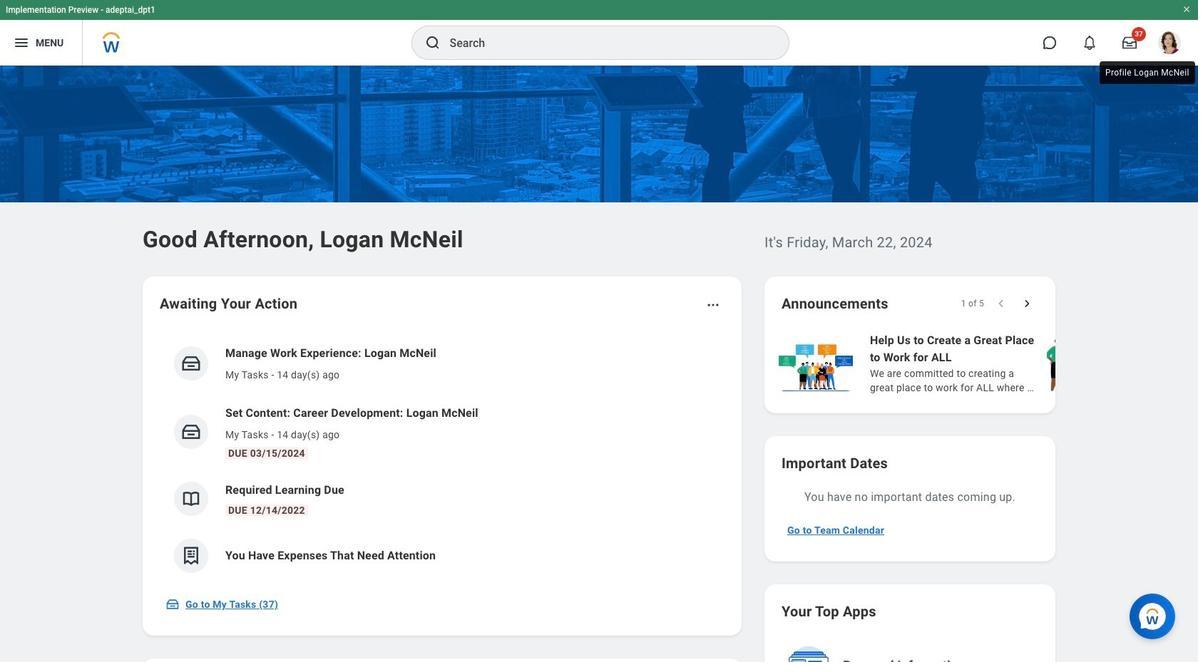 Task type: describe. For each thing, give the bounding box(es) containing it.
Search Workday  search field
[[450, 27, 759, 58]]

search image
[[424, 34, 441, 51]]

chevron right small image
[[1020, 297, 1034, 311]]

justify image
[[13, 34, 30, 51]]

0 horizontal spatial list
[[160, 334, 725, 585]]

1 horizontal spatial list
[[776, 331, 1198, 397]]

book open image
[[180, 489, 202, 510]]

chevron left small image
[[994, 297, 1008, 311]]

close environment banner image
[[1182, 5, 1191, 14]]

inbox large image
[[1123, 36, 1137, 50]]



Task type: vqa. For each thing, say whether or not it's contained in the screenshot.
'EU Product compliance'
no



Task type: locate. For each thing, give the bounding box(es) containing it.
inbox image
[[165, 598, 180, 612]]

list
[[776, 331, 1198, 397], [160, 334, 725, 585]]

1 vertical spatial inbox image
[[180, 421, 202, 443]]

2 inbox image from the top
[[180, 421, 202, 443]]

inbox image
[[180, 353, 202, 374], [180, 421, 202, 443]]

main content
[[0, 66, 1198, 663]]

0 vertical spatial inbox image
[[180, 353, 202, 374]]

1 inbox image from the top
[[180, 353, 202, 374]]

banner
[[0, 0, 1198, 66]]

related actions image
[[706, 298, 720, 312]]

notifications large image
[[1083, 36, 1097, 50]]

dashboard expenses image
[[180, 546, 202, 567]]

tooltip
[[1097, 58, 1198, 87]]

status
[[961, 298, 984, 310]]

profile logan mcneil image
[[1158, 31, 1181, 57]]



